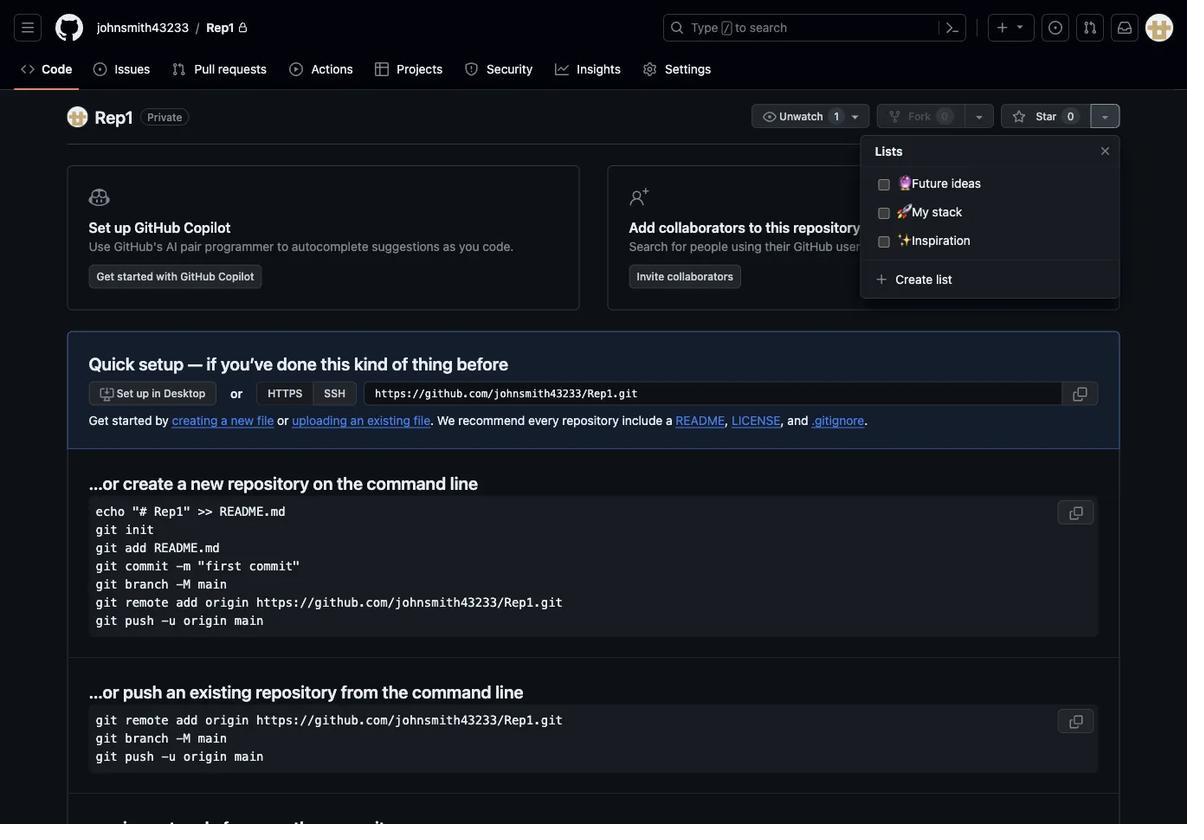 Task type: describe. For each thing, give the bounding box(es) containing it.
unwatch
[[777, 110, 826, 122]]

0 vertical spatial new
[[231, 413, 254, 427]]

add collaborators to this repository search for people using their github username or email address.
[[629, 219, 991, 254]]

0 vertical spatial rep1 link
[[199, 14, 255, 42]]

1 git from the top
[[96, 523, 118, 537]]

license link
[[732, 413, 781, 427]]

username
[[836, 240, 892, 254]]

include
[[622, 413, 663, 427]]

future
[[912, 176, 948, 190]]

1 horizontal spatial a
[[221, 413, 228, 427]]

see your forks of this repository image
[[973, 110, 987, 124]]

ai
[[166, 240, 177, 254]]

🔮
[[897, 176, 909, 190]]

collaborators for invite
[[667, 270, 734, 282]]

remote inside the echo "# rep1" >> readme.md git init git add readme.md git commit -m "first commit" git branch -m main git remote add origin https://github.com/johnsmith43233/rep1.git git push -u origin main
[[125, 596, 169, 610]]

3 git from the top
[[96, 560, 118, 574]]

security link
[[458, 56, 541, 82]]

kind
[[354, 353, 388, 374]]

repository for add collaborators to this repository search for people using their github username or email address.
[[794, 219, 861, 236]]

github's
[[114, 240, 163, 254]]

set up in desktop link
[[89, 382, 217, 406]]

1 file from the left
[[257, 413, 274, 427]]

code.
[[483, 240, 514, 254]]

…or push an existing repository from the command line
[[89, 682, 524, 702]]

email
[[910, 240, 939, 254]]

git remote add origin https://github.com/johnsmith43233/rep1.git git branch -m main git push -u origin main
[[96, 714, 563, 764]]

echo "# rep1" >> readme.md git init git add readme.md git commit -m "first commit" git branch -m main git remote add origin https://github.com/johnsmith43233/rep1.git git push -u origin main
[[96, 505, 563, 628]]

in
[[152, 388, 161, 400]]

https
[[268, 388, 303, 400]]

issues link
[[86, 56, 158, 82]]

the for from
[[382, 682, 408, 702]]

thing
[[412, 353, 453, 374]]

you've
[[221, 353, 273, 374]]

add inside the git remote add origin https://github.com/johnsmith43233/rep1.git git branch -m main git push -u origin main
[[176, 714, 198, 728]]

0 horizontal spatial a
[[177, 473, 187, 493]]

4 git from the top
[[96, 578, 118, 592]]

1
[[834, 110, 839, 122]]

security
[[487, 62, 533, 76]]

lock image
[[238, 23, 248, 33]]

…or for …or create a new repository on the command line
[[89, 473, 119, 493]]

their
[[765, 240, 791, 254]]

github inside 'add collaborators to this repository search for people using their github username or email address.'
[[794, 240, 833, 254]]

star image
[[1013, 110, 1027, 124]]

0 vertical spatial copy to clipboard image
[[1074, 388, 1088, 401]]

…or create a new repository on the command line
[[89, 473, 478, 493]]

✨ inspiration
[[897, 233, 971, 247]]

lists
[[875, 144, 903, 158]]

to for this
[[749, 219, 762, 236]]

star 0
[[1034, 110, 1075, 122]]

play image
[[290, 62, 303, 76]]

rep1"
[[154, 505, 191, 519]]

my
[[912, 204, 929, 219]]

/ for type
[[724, 23, 730, 35]]

repository right every
[[562, 413, 619, 427]]

invite
[[637, 270, 665, 282]]

with
[[156, 270, 178, 282]]

1 horizontal spatial rep1
[[206, 20, 234, 35]]

1 vertical spatial existing
[[190, 682, 252, 702]]

1 vertical spatial push
[[123, 682, 162, 702]]

the for on
[[337, 473, 363, 493]]

✨
[[897, 233, 909, 247]]

we
[[437, 413, 455, 427]]

🔮 future ideas
[[897, 176, 981, 190]]

branch inside the echo "# rep1" >> readme.md git init git add readme.md git commit -m "first commit" git branch -m main git remote add origin https://github.com/johnsmith43233/rep1.git git push -u origin main
[[125, 578, 169, 592]]

started for with
[[117, 270, 153, 282]]

autocomplete
[[292, 240, 369, 254]]

git pull request image for top issue opened image
[[1084, 21, 1097, 35]]

.gitignore link
[[812, 413, 865, 427]]

push inside the git remote add origin https://github.com/johnsmith43233/rep1.git git branch -m main git push -u origin main
[[125, 750, 154, 764]]

programmer
[[205, 240, 274, 254]]

commit"
[[249, 560, 300, 574]]

1 , from the left
[[725, 413, 729, 427]]

2 file from the left
[[414, 413, 431, 427]]

plus image
[[996, 21, 1010, 35]]

copilot image
[[89, 187, 110, 208]]

add
[[629, 219, 656, 236]]

0 vertical spatial add
[[125, 541, 147, 556]]

quick
[[89, 353, 135, 374]]

command palette image
[[946, 21, 960, 35]]

echo
[[96, 505, 125, 519]]

list
[[936, 272, 953, 287]]

get for get started by creating a new file or uploading an existing file .                we recommend every repository include a readme , license ,               and .gitignore .
[[89, 413, 109, 427]]

2 vertical spatial github
[[180, 270, 215, 282]]

2 . from the left
[[865, 413, 868, 427]]

on
[[313, 473, 333, 493]]

uploading an existing file link
[[292, 413, 431, 427]]

m inside the git remote add origin https://github.com/johnsmith43233/rep1.git git branch -m main git push -u origin main
[[183, 732, 191, 746]]

star
[[1036, 110, 1057, 122]]

collaborators for add
[[659, 219, 746, 236]]

commit
[[125, 560, 169, 574]]

type / to search
[[691, 20, 788, 35]]

owner avatar image
[[67, 107, 88, 127]]

copy to clipboard image
[[1069, 715, 1083, 729]]

u inside the git remote add origin https://github.com/johnsmith43233/rep1.git git branch -m main git push -u origin main
[[169, 750, 176, 764]]

"first
[[198, 560, 242, 574]]

2 vertical spatial or
[[277, 413, 289, 427]]

command for …or push an existing repository from the command line
[[412, 682, 492, 702]]

projects
[[397, 62, 443, 76]]

0 vertical spatial readme.md
[[220, 505, 286, 519]]

recommend
[[458, 413, 525, 427]]

command for …or create a new repository on the command line
[[367, 473, 446, 493]]

repo forked image
[[888, 110, 902, 124]]

set for github
[[89, 219, 111, 236]]

graph image
[[555, 62, 569, 76]]

1 vertical spatial this
[[321, 353, 350, 374]]

up for in
[[136, 388, 149, 400]]

branch inside the git remote add origin https://github.com/johnsmith43233/rep1.git git branch -m main git push -u origin main
[[125, 732, 169, 746]]

plus image
[[875, 273, 889, 287]]

people
[[690, 240, 728, 254]]

fork 0
[[909, 110, 949, 122]]

>>
[[198, 505, 213, 519]]

set up in desktop
[[114, 388, 205, 400]]

triangle down image
[[1013, 19, 1027, 33]]

code link
[[14, 56, 79, 82]]

if
[[207, 353, 217, 374]]

git pull request image for issue opened image within issues link
[[172, 62, 186, 76]]

of
[[392, 353, 408, 374]]

—
[[188, 353, 203, 374]]

m
[[183, 560, 191, 574]]

issue opened image inside issues link
[[93, 62, 107, 76]]

ssh
[[324, 388, 346, 400]]

every
[[528, 413, 559, 427]]

init
[[125, 523, 154, 537]]

pull
[[195, 62, 215, 76]]

1 vertical spatial copilot
[[218, 270, 254, 282]]

actions
[[311, 62, 353, 76]]

to for search
[[735, 20, 747, 35]]

code
[[42, 62, 72, 76]]

0 horizontal spatial rep1
[[95, 107, 133, 127]]

search
[[629, 240, 668, 254]]

menu containing lists
[[861, 128, 1120, 313]]

quick setup — if you've done this kind of thing before
[[89, 353, 509, 374]]

get started with github copilot link
[[89, 265, 262, 289]]



Task type: vqa. For each thing, say whether or not it's contained in the screenshot.
first feat: Change LogEntry.change field type to JSONField rather than TextField from the top
no



Task type: locate. For each thing, give the bounding box(es) containing it.
person add image
[[629, 187, 650, 208]]

1 u from the top
[[169, 614, 176, 628]]

2 vertical spatial push
[[125, 750, 154, 764]]

file
[[257, 413, 274, 427], [414, 413, 431, 427]]

main
[[198, 578, 227, 592], [234, 614, 264, 628], [198, 732, 227, 746], [234, 750, 264, 764]]

github up the ai
[[134, 219, 180, 236]]

actions link
[[283, 56, 361, 82]]

0 vertical spatial line
[[450, 473, 478, 493]]

rep1 left lock image
[[206, 20, 234, 35]]

license
[[732, 413, 781, 427]]

to inside 'add collaborators to this repository search for people using their github username or email address.'
[[749, 219, 762, 236]]

2 git from the top
[[96, 541, 118, 556]]

before
[[457, 353, 509, 374]]

type
[[691, 20, 719, 35]]

create list
[[893, 272, 953, 287]]

or down https button in the left of the page
[[277, 413, 289, 427]]

github right their
[[794, 240, 833, 254]]

.gitignore
[[812, 413, 865, 427]]

2 , from the left
[[781, 413, 784, 427]]

started down the github's in the left of the page
[[117, 270, 153, 282]]

get down use
[[97, 270, 114, 282]]

a up the rep1"
[[177, 473, 187, 493]]

0 horizontal spatial /
[[196, 20, 199, 35]]

johnsmith43233 /
[[97, 20, 199, 35]]

set up github copilot use github's ai pair programmer to autocomplete suggestions as you code.
[[89, 219, 514, 254]]

🚀 my stack
[[897, 204, 963, 219]]

set right 'desktop download' image
[[117, 388, 134, 400]]

a right creating
[[221, 413, 228, 427]]

0 vertical spatial …or
[[89, 473, 119, 493]]

up left in
[[136, 388, 149, 400]]

and
[[788, 413, 809, 427]]

1 vertical spatial copy to clipboard image
[[1069, 507, 1083, 521]]

git pull request image left pull
[[172, 62, 186, 76]]

0 horizontal spatial line
[[450, 473, 478, 493]]

github down pair
[[180, 270, 215, 282]]

5 git from the top
[[96, 596, 118, 610]]

rep1 link
[[199, 14, 255, 42], [95, 107, 133, 127]]

repository for …or create a new repository on the command line
[[228, 473, 309, 493]]

1 horizontal spatial set
[[117, 388, 134, 400]]

/ up pull
[[196, 20, 199, 35]]

repository up username
[[794, 219, 861, 236]]

1 vertical spatial line
[[496, 682, 524, 702]]

2 remote from the top
[[125, 714, 169, 728]]

0 horizontal spatial to
[[277, 240, 289, 254]]

0 horizontal spatial or
[[231, 387, 243, 401]]

collaborators
[[659, 219, 746, 236], [667, 270, 734, 282]]

0 horizontal spatial issue opened image
[[93, 62, 107, 76]]

this inside 'add collaborators to this repository search for people using their github username or email address.'
[[766, 219, 790, 236]]

0 vertical spatial to
[[735, 20, 747, 35]]

settings link
[[636, 56, 720, 82]]

1 vertical spatial the
[[382, 682, 408, 702]]

1 0 from the left
[[942, 110, 949, 122]]

1 vertical spatial or
[[231, 387, 243, 401]]

0 vertical spatial copilot
[[184, 219, 231, 236]]

1 vertical spatial https://github.com/johnsmith43233/rep1.git
[[256, 714, 563, 728]]

pair
[[180, 240, 202, 254]]

for
[[671, 240, 687, 254]]

get started with github copilot
[[97, 270, 254, 282]]

issues
[[115, 62, 150, 76]]

rep1 right owner avatar
[[95, 107, 133, 127]]

1 vertical spatial rep1 link
[[95, 107, 133, 127]]

0 horizontal spatial the
[[337, 473, 363, 493]]

2 vertical spatial to
[[277, 240, 289, 254]]

2 0 from the left
[[1068, 110, 1075, 122]]

1 horizontal spatial .
[[865, 413, 868, 427]]

0 for fork 0
[[942, 110, 949, 122]]

/ inside johnsmith43233 /
[[196, 20, 199, 35]]

new right creating
[[231, 413, 254, 427]]

1 vertical spatial m
[[183, 732, 191, 746]]

homepage image
[[55, 14, 83, 42]]

1 horizontal spatial ,
[[781, 413, 784, 427]]

collaborators down people
[[667, 270, 734, 282]]

started left by
[[112, 413, 152, 427]]

1 branch from the top
[[125, 578, 169, 592]]

this
[[766, 219, 790, 236], [321, 353, 350, 374]]

git pull request image inside pull requests link
[[172, 62, 186, 76]]

1 horizontal spatial new
[[231, 413, 254, 427]]

1 vertical spatial github
[[794, 240, 833, 254]]

repository left the on
[[228, 473, 309, 493]]

1 horizontal spatial file
[[414, 413, 431, 427]]

projects link
[[368, 56, 451, 82]]

0 horizontal spatial this
[[321, 353, 350, 374]]

1 m from the top
[[183, 578, 191, 592]]

0 users starred this repository element
[[1062, 107, 1081, 125]]

1 vertical spatial to
[[749, 219, 762, 236]]

up inside set up in desktop link
[[136, 388, 149, 400]]

1 horizontal spatial to
[[735, 20, 747, 35]]

line for …or push an existing repository from the command line
[[496, 682, 524, 702]]

6 git from the top
[[96, 614, 118, 628]]

2 horizontal spatial or
[[895, 240, 906, 254]]

this up ssh
[[321, 353, 350, 374]]

issue opened image left issues
[[93, 62, 107, 76]]

file down https button in the left of the page
[[257, 413, 274, 427]]

readme.md down …or create a new repository on the command line
[[220, 505, 286, 519]]

as
[[443, 240, 456, 254]]

1 vertical spatial up
[[136, 388, 149, 400]]

johnsmith43233 link
[[90, 14, 196, 42]]

github
[[134, 219, 180, 236], [794, 240, 833, 254], [180, 270, 215, 282]]

1 vertical spatial add
[[176, 596, 198, 610]]

file left we
[[414, 413, 431, 427]]

1 horizontal spatial or
[[277, 413, 289, 427]]

inspiration
[[912, 233, 971, 247]]

list
[[90, 14, 653, 42]]

issue opened image
[[1049, 21, 1063, 35], [93, 62, 107, 76]]

0 vertical spatial https://github.com/johnsmith43233/rep1.git
[[256, 596, 563, 610]]

github inside set up github copilot use github's ai pair programmer to autocomplete suggestions as you code.
[[134, 219, 180, 236]]

address.
[[943, 240, 991, 254]]

/ right type
[[724, 23, 730, 35]]

2 vertical spatial add
[[176, 714, 198, 728]]

1 horizontal spatial issue opened image
[[1049, 21, 1063, 35]]

get for get started with github copilot
[[97, 270, 114, 282]]

1 vertical spatial new
[[191, 473, 224, 493]]

insights link
[[548, 56, 629, 82]]

2 …or from the top
[[89, 682, 119, 702]]

up
[[114, 219, 131, 236], [136, 388, 149, 400]]

creating
[[172, 413, 218, 427]]

collaborators up people
[[659, 219, 746, 236]]

up inside set up github copilot use github's ai pair programmer to autocomplete suggestions as you code.
[[114, 219, 131, 236]]

git pull request image left notifications icon
[[1084, 21, 1097, 35]]

close menu image
[[1099, 144, 1113, 158]]

the right from
[[382, 682, 408, 702]]

2 horizontal spatial a
[[666, 413, 673, 427]]

1 horizontal spatial the
[[382, 682, 408, 702]]

0 horizontal spatial ,
[[725, 413, 729, 427]]

eye image
[[763, 110, 777, 124]]

0 horizontal spatial rep1 link
[[95, 107, 133, 127]]

1 remote from the top
[[125, 596, 169, 610]]

1 horizontal spatial up
[[136, 388, 149, 400]]

1 vertical spatial started
[[112, 413, 152, 427]]

0 vertical spatial command
[[367, 473, 446, 493]]

0 horizontal spatial an
[[166, 682, 186, 702]]

0 for star 0
[[1068, 110, 1075, 122]]

9 git from the top
[[96, 750, 118, 764]]

private
[[147, 111, 182, 123]]

2 https://github.com/johnsmith43233/rep1.git from the top
[[256, 714, 563, 728]]

or left email at the right top of page
[[895, 240, 906, 254]]

table image
[[375, 62, 389, 76]]

0 vertical spatial get
[[97, 270, 114, 282]]

none checkbox inside lists list
[[879, 178, 890, 192]]

0 vertical spatial push
[[125, 614, 154, 628]]

up for github
[[114, 219, 131, 236]]

up up the github's in the left of the page
[[114, 219, 131, 236]]

1 vertical spatial rep1
[[95, 107, 133, 127]]

m inside the echo "# rep1" >> readme.md git init git add readme.md git commit -m "first commit" git branch -m main git remote add origin https://github.com/johnsmith43233/rep1.git git push -u origin main
[[183, 578, 191, 592]]

collaborators inside 'add collaborators to this repository search for people using their github username or email address.'
[[659, 219, 746, 236]]

0 vertical spatial an
[[351, 413, 364, 427]]

2 m from the top
[[183, 732, 191, 746]]

0 vertical spatial up
[[114, 219, 131, 236]]

0 vertical spatial remote
[[125, 596, 169, 610]]

0 horizontal spatial git pull request image
[[172, 62, 186, 76]]

1 vertical spatial readme.md
[[154, 541, 220, 556]]

, left the and
[[781, 413, 784, 427]]

get down 'desktop download' image
[[89, 413, 109, 427]]

to left search
[[735, 20, 747, 35]]

. left we
[[431, 413, 434, 427]]

push inside the echo "# rep1" >> readme.md git init git add readme.md git commit -m "first commit" git branch -m main git remote add origin https://github.com/johnsmith43233/rep1.git git push -u origin main
[[125, 614, 154, 628]]

to up using
[[749, 219, 762, 236]]

None checkbox
[[879, 206, 890, 221], [879, 235, 890, 249], [879, 206, 890, 221], [879, 235, 890, 249]]

copilot inside set up github copilot use github's ai pair programmer to autocomplete suggestions as you code.
[[184, 219, 231, 236]]

repository for …or push an existing repository from the command line
[[256, 682, 337, 702]]

insights
[[577, 62, 621, 76]]

this up their
[[766, 219, 790, 236]]

1 horizontal spatial git pull request image
[[1084, 21, 1097, 35]]

0 right fork
[[942, 110, 949, 122]]

https://github.com/johnsmith43233/rep1.git inside the git remote add origin https://github.com/johnsmith43233/rep1.git git branch -m main git push -u origin main
[[256, 714, 563, 728]]

7 git from the top
[[96, 714, 118, 728]]

create
[[123, 473, 173, 493]]

1 vertical spatial set
[[117, 388, 134, 400]]

issue opened image right triangle down icon
[[1049, 21, 1063, 35]]

git
[[96, 523, 118, 537], [96, 541, 118, 556], [96, 560, 118, 574], [96, 578, 118, 592], [96, 596, 118, 610], [96, 614, 118, 628], [96, 714, 118, 728], [96, 732, 118, 746], [96, 750, 118, 764]]

an
[[351, 413, 364, 427], [166, 682, 186, 702]]

invite collaborators link
[[629, 265, 741, 289]]

you
[[459, 240, 479, 254]]

"#
[[132, 505, 147, 519]]

pull requests link
[[165, 56, 276, 82]]

invite collaborators
[[637, 270, 734, 282]]

notifications image
[[1118, 21, 1132, 35]]

requests
[[218, 62, 267, 76]]

to inside set up github copilot use github's ai pair programmer to autocomplete suggestions as you code.
[[277, 240, 289, 254]]

list containing johnsmith43233 /
[[90, 14, 653, 42]]

or up creating a new file 'link'
[[231, 387, 243, 401]]

code image
[[21, 62, 35, 76]]

1 vertical spatial u
[[169, 750, 176, 764]]

0 horizontal spatial 0
[[942, 110, 949, 122]]

repository
[[794, 219, 861, 236], [562, 413, 619, 427], [228, 473, 309, 493], [256, 682, 337, 702]]

set for in
[[117, 388, 134, 400]]

get started by creating a new file or uploading an existing file .                we recommend every repository include a readme , license ,               and .gitignore .
[[89, 413, 868, 427]]

settings
[[665, 62, 711, 76]]

readme link
[[676, 413, 725, 427]]

started inside get started with github copilot link
[[117, 270, 153, 282]]

8 git from the top
[[96, 732, 118, 746]]

0 vertical spatial branch
[[125, 578, 169, 592]]

1 vertical spatial git pull request image
[[172, 62, 186, 76]]

0 vertical spatial u
[[169, 614, 176, 628]]

copilot
[[184, 219, 231, 236], [218, 270, 254, 282]]

0 horizontal spatial file
[[257, 413, 274, 427]]

a right the include
[[666, 413, 673, 427]]

started for by
[[112, 413, 152, 427]]

to
[[735, 20, 747, 35], [749, 219, 762, 236], [277, 240, 289, 254]]

copilot up pair
[[184, 219, 231, 236]]

0
[[942, 110, 949, 122], [1068, 110, 1075, 122]]

new up >>
[[191, 473, 224, 493]]

add this repository to a list image
[[1099, 110, 1113, 124]]

2 u from the top
[[169, 750, 176, 764]]

u inside the echo "# rep1" >> readme.md git init git add readme.md git commit -m "first commit" git branch -m main git remote add origin https://github.com/johnsmith43233/rep1.git git push -u origin main
[[169, 614, 176, 628]]

1 horizontal spatial existing
[[367, 413, 410, 427]]

rep1 link right owner avatar
[[95, 107, 133, 127]]

the right the on
[[337, 473, 363, 493]]

1 …or from the top
[[89, 473, 119, 493]]

0 horizontal spatial existing
[[190, 682, 252, 702]]

0 vertical spatial started
[[117, 270, 153, 282]]

0 horizontal spatial new
[[191, 473, 224, 493]]

create list button
[[868, 267, 1113, 293]]

2 horizontal spatial to
[[749, 219, 762, 236]]

1 horizontal spatial 0
[[1068, 110, 1075, 122]]

readme
[[676, 413, 725, 427]]

set inside set up github copilot use github's ai pair programmer to autocomplete suggestions as you code.
[[89, 219, 111, 236]]

repository up the git remote add origin https://github.com/johnsmith43233/rep1.git git branch -m main git push -u origin main
[[256, 682, 337, 702]]

to right 'programmer'
[[277, 240, 289, 254]]

1 https://github.com/johnsmith43233/rep1.git from the top
[[256, 596, 563, 610]]

rep1 link up pull requests
[[199, 14, 255, 42]]

1 vertical spatial an
[[166, 682, 186, 702]]

pull requests
[[195, 62, 267, 76]]

shield image
[[465, 62, 479, 76]]

https://github.com/johnsmith43233/rep1.git
[[256, 596, 563, 610], [256, 714, 563, 728]]

desktop download image
[[100, 388, 114, 401]]

ssh button
[[313, 382, 357, 406]]

0 vertical spatial existing
[[367, 413, 410, 427]]

1 horizontal spatial an
[[351, 413, 364, 427]]

ideas
[[952, 176, 981, 190]]

2 branch from the top
[[125, 732, 169, 746]]

creating a new file link
[[172, 413, 274, 427]]

None checkbox
[[879, 178, 890, 192]]

menu
[[861, 128, 1120, 313]]

…or for …or push an existing repository from the command line
[[89, 682, 119, 702]]

remote inside the git remote add origin https://github.com/johnsmith43233/rep1.git git branch -m main git push -u origin main
[[125, 714, 169, 728]]

1 . from the left
[[431, 413, 434, 427]]

0 vertical spatial set
[[89, 219, 111, 236]]

1 horizontal spatial this
[[766, 219, 790, 236]]

0 right the star
[[1068, 110, 1075, 122]]

0 horizontal spatial .
[[431, 413, 434, 427]]

0 vertical spatial issue opened image
[[1049, 21, 1063, 35]]

copilot down 'programmer'
[[218, 270, 254, 282]]

lists list
[[875, 171, 1106, 253]]

1 vertical spatial branch
[[125, 732, 169, 746]]

line for …or create a new repository on the command line
[[450, 473, 478, 493]]

branch
[[125, 578, 169, 592], [125, 732, 169, 746]]

/ inside type / to search
[[724, 23, 730, 35]]

1 vertical spatial collaborators
[[667, 270, 734, 282]]

1 vertical spatial remote
[[125, 714, 169, 728]]

1 vertical spatial …or
[[89, 682, 119, 702]]

0 vertical spatial git pull request image
[[1084, 21, 1097, 35]]

create
[[896, 272, 933, 287]]

suggestions
[[372, 240, 440, 254]]

0 vertical spatial or
[[895, 240, 906, 254]]

0 vertical spatial m
[[183, 578, 191, 592]]

rep1
[[206, 20, 234, 35], [95, 107, 133, 127]]

gear image
[[643, 62, 657, 76]]

, left license link in the bottom of the page
[[725, 413, 729, 427]]

git pull request image
[[1084, 21, 1097, 35], [172, 62, 186, 76]]

1 horizontal spatial rep1 link
[[199, 14, 255, 42]]

by
[[155, 413, 169, 427]]

from
[[341, 682, 378, 702]]

https://github.com/johnsmith43233/rep1.git inside the echo "# rep1" >> readme.md git init git add readme.md git commit -m "first commit" git branch -m main git remote add origin https://github.com/johnsmith43233/rep1.git git push -u origin main
[[256, 596, 563, 610]]

/
[[196, 20, 199, 35], [724, 23, 730, 35]]

/ for johnsmith43233
[[196, 20, 199, 35]]

. right the and
[[865, 413, 868, 427]]

0 vertical spatial this
[[766, 219, 790, 236]]

repository inside 'add collaborators to this repository search for people using their github username or email address.'
[[794, 219, 861, 236]]

Clone URL text field
[[364, 382, 1063, 406]]

0 vertical spatial the
[[337, 473, 363, 493]]

0 horizontal spatial up
[[114, 219, 131, 236]]

or inside 'add collaborators to this repository search for people using their github username or email address.'
[[895, 240, 906, 254]]

0 vertical spatial rep1
[[206, 20, 234, 35]]

copy to clipboard image
[[1074, 388, 1088, 401], [1069, 507, 1083, 521]]

0 vertical spatial github
[[134, 219, 180, 236]]

setup
[[139, 353, 184, 374]]

readme.md up the m
[[154, 541, 220, 556]]

.
[[431, 413, 434, 427], [865, 413, 868, 427]]

using
[[732, 240, 762, 254]]

done
[[277, 353, 317, 374]]

set up use
[[89, 219, 111, 236]]



